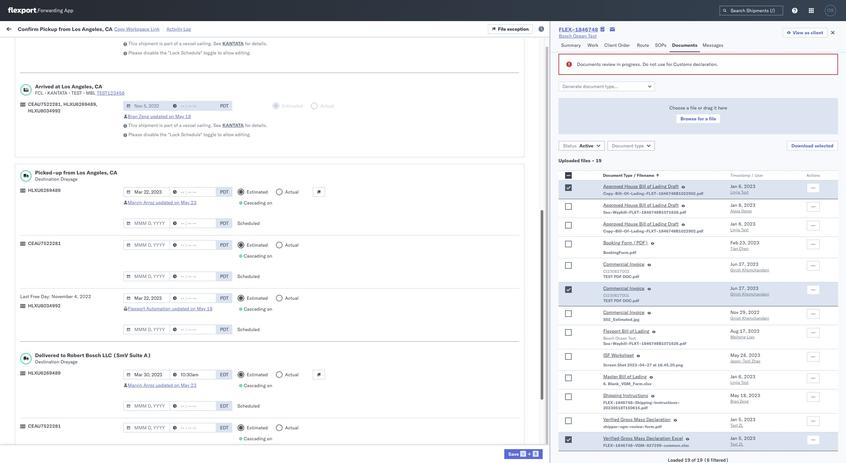 Task type: locate. For each thing, give the bounding box(es) containing it.
0 vertical spatial sea-
[[603, 210, 613, 215]]

sea-
[[603, 210, 613, 215], [603, 342, 613, 347]]

2 horizontal spatial •
[[83, 90, 85, 96]]

jan 6, 2023 linjia test down the timestamp
[[730, 184, 755, 195]]

bosch left llc
[[86, 353, 101, 359]]

1 sea- from the top
[[603, 210, 613, 215]]

flexport automation updated on may 18 button
[[128, 306, 213, 312]]

house
[[624, 184, 638, 190], [624, 203, 638, 209], [624, 221, 638, 227]]

arroz for delivered to robert bosch llc (smv suite a)
[[143, 383, 154, 389]]

timestamp
[[730, 173, 750, 178]]

1 vertical spatial kantata
[[47, 90, 67, 96]]

view as client button
[[783, 28, 828, 38]]

los up ceau7522281, hlxu6269489, hlxu8034992
[[62, 83, 70, 90]]

2023 inside feb 23, 2023 tian chen
[[748, 240, 759, 246]]

flex- down shipper- at the right of page
[[603, 444, 615, 449]]

1 vertical spatial sailing.
[[197, 123, 212, 129]]

marvin
[[128, 200, 142, 206], [128, 383, 142, 389]]

2 destination from the top
[[35, 360, 59, 366]]

cascading
[[244, 200, 266, 206], [244, 253, 266, 259], [244, 307, 266, 313], [244, 383, 266, 389], [244, 437, 266, 443]]

/ inside button
[[751, 173, 754, 178]]

0 vertical spatial jun 27, 2023 girish khemchandani
[[730, 262, 769, 273]]

27, up 29,
[[739, 286, 746, 292]]

3 invoice from the top
[[630, 310, 644, 316]]

shipment down the link at the left top of page
[[139, 41, 158, 47]]

part down bran zeng updated on may 18
[[164, 123, 173, 129]]

2 marvin arroz updated on may 23 button from the top
[[128, 383, 196, 389]]

None checkbox
[[565, 173, 572, 179], [565, 185, 572, 191], [565, 263, 572, 269], [565, 287, 572, 293], [565, 311, 572, 318], [565, 330, 572, 336], [565, 354, 572, 361], [565, 375, 572, 382], [565, 437, 572, 444], [565, 173, 572, 179], [565, 185, 572, 191], [565, 263, 572, 269], [565, 287, 572, 293], [565, 311, 572, 318], [565, 330, 572, 336], [565, 354, 572, 361], [565, 375, 572, 382], [565, 437, 572, 444]]

0 vertical spatial ca
[[105, 26, 113, 32]]

may
[[175, 114, 184, 120], [181, 200, 190, 206], [197, 306, 206, 312], [730, 353, 739, 359], [181, 383, 190, 389], [730, 393, 739, 399]]

1 vertical spatial commercial
[[603, 286, 628, 292]]

1 vertical spatial draft
[[668, 203, 679, 209]]

from inside picked-up from los angeles, ca destination drayage
[[63, 170, 75, 176]]

2 marvin arroz updated on may 23 from the top
[[128, 383, 196, 389]]

0 vertical spatial this shipment is part of a vessel sailing. see kantata for details.
[[128, 41, 267, 47]]

18 for flexport automation updated on may 18
[[207, 306, 213, 312]]

sailing.
[[197, 41, 212, 47], [197, 123, 212, 129]]

choose a file or drag it here
[[669, 105, 727, 111]]

waybill- for aug
[[613, 342, 629, 347]]

2023 inside the aug 17, 2023 weiheng lian
[[748, 329, 760, 335]]

0 vertical spatial copy-
[[603, 191, 615, 196]]

sea- for aug
[[603, 342, 613, 347]]

commercial invoice up ci230627002
[[603, 262, 644, 268]]

1 vertical spatial 1846748b1071626.pdf
[[641, 342, 686, 347]]

angeles, inside picked-up from los angeles, ca destination drayage
[[87, 170, 108, 176]]

2 -- : -- -- text field from the top
[[169, 241, 216, 251]]

declaration
[[646, 417, 671, 423], [646, 436, 671, 442]]

see
[[213, 41, 221, 47], [213, 123, 221, 129]]

0 vertical spatial 2022
[[80, 294, 91, 300]]

1 vertical spatial girish
[[730, 292, 741, 297]]

6,
[[738, 184, 743, 190], [738, 221, 743, 227], [738, 374, 743, 380]]

browse for a file button
[[676, 114, 721, 124]]

0 horizontal spatial bran
[[128, 114, 138, 120]]

1 please disable the "lock schedule" toggle to allow editing. from the top
[[128, 50, 251, 56]]

2 jun from the top
[[730, 286, 737, 292]]

mass up vgm-
[[634, 436, 645, 442]]

1 cascading from the top
[[244, 200, 266, 206]]

mass up review-
[[634, 417, 645, 423]]

arrived
[[35, 83, 54, 90]]

vessel
[[183, 41, 196, 47], [183, 123, 196, 129]]

0 vertical spatial draft
[[668, 184, 679, 190]]

827299-
[[647, 444, 664, 449]]

test inside may 28, 2023 jason-test zhao
[[743, 359, 750, 364]]

1 is from the top
[[159, 41, 163, 47]]

2022 right 29,
[[748, 310, 760, 316]]

test pdf doc.pdf for ci230627002
[[603, 275, 639, 280]]

pdf
[[614, 275, 622, 280], [614, 299, 622, 304]]

this for first kantata link from the bottom
[[128, 123, 137, 129]]

commercial invoice for s02_estimated.jpg
[[603, 310, 644, 316]]

0 horizontal spatial zeng
[[139, 114, 149, 120]]

1846748b1071626.pdf for jan 8, 2023
[[641, 210, 686, 215]]

disable down the link at the left top of page
[[144, 50, 159, 56]]

/ inside button
[[634, 173, 636, 178]]

vgm-
[[635, 444, 647, 449]]

destination down 'delivered'
[[35, 360, 59, 366]]

schedule"
[[181, 50, 202, 56], [181, 132, 202, 138]]

3 commercial from the top
[[603, 310, 628, 316]]

last free day: november 4, 2022
[[20, 294, 91, 300]]

0 vertical spatial documents
[[672, 42, 697, 48]]

3 girish from the top
[[730, 316, 741, 321]]

jun 27, 2023 girish khemchandani down chen
[[730, 262, 769, 273]]

1 vertical spatial to
[[218, 132, 222, 138]]

test inside arrived at los angeles, ca fcl • kantata • test • mbl test123456
[[71, 90, 82, 96]]

gross down the vgm-
[[621, 436, 633, 442]]

2 is from the top
[[159, 123, 163, 129]]

/ left user
[[751, 173, 754, 178]]

kantata for first kantata link from the bottom
[[222, 123, 244, 129]]

the down activity
[[160, 50, 167, 56]]

at right arrived
[[55, 83, 60, 90]]

ca inside picked-up from los angeles, ca destination drayage
[[110, 170, 117, 176]]

0 vertical spatial jan 6, 2023 linjia test
[[730, 184, 755, 195]]

is down bran zeng updated on may 18
[[159, 123, 163, 129]]

-- : -- -- text field
[[169, 219, 216, 229], [169, 241, 216, 251], [169, 272, 216, 282], [169, 294, 216, 304], [169, 325, 216, 335]]

2 1846748b1071626.pdf from the top
[[641, 342, 686, 347]]

1 vertical spatial arroz
[[143, 383, 154, 389]]

khemchandani down 29,
[[742, 316, 769, 321]]

vessel down "log"
[[183, 41, 196, 47]]

copy- up "booking" in the bottom of the page
[[603, 229, 615, 234]]

activity log
[[166, 26, 191, 32]]

1 vertical spatial the
[[160, 132, 167, 138]]

declaration for verified gross mass declaration
[[646, 417, 671, 423]]

1 vertical spatial zeng
[[740, 400, 749, 405]]

khemchandani down chen
[[742, 268, 769, 273]]

16.45.20.png
[[658, 363, 683, 368]]

commercial up s02_estimated.jpg
[[603, 310, 628, 316]]

documents for documents review in progress. do not use for customs declaration.
[[577, 61, 601, 67]]

0 vertical spatial zeng
[[139, 114, 149, 120]]

4 cascading from the top
[[244, 383, 266, 389]]

documents inside button
[[672, 42, 697, 48]]

2 vertical spatial draft
[[668, 221, 679, 227]]

1 vertical spatial ocean
[[616, 336, 627, 341]]

1 approved house bill of lading draft from the top
[[603, 184, 679, 190]]

0 vertical spatial declaration
[[646, 417, 671, 423]]

updated
[[150, 114, 168, 120], [156, 200, 173, 206], [172, 306, 189, 312], [156, 383, 173, 389]]

1 vertical spatial allow
[[223, 132, 234, 138]]

gross up the vgm-
[[621, 417, 633, 423]]

0 vertical spatial gross
[[621, 417, 633, 423]]

2 hlxu6269489 from the top
[[28, 371, 61, 377]]

8,
[[738, 203, 743, 209]]

flex- for flex-1846748
[[559, 26, 575, 33]]

3 jan 6, 2023 linjia test from the top
[[730, 374, 755, 386]]

s02_estimated.jpg
[[603, 318, 639, 323]]

0 vertical spatial schedule"
[[181, 50, 202, 56]]

sea-waybill-flxt-1846748b1071626.pdf for jan
[[603, 210, 686, 215]]

23 for picked-up from los angeles, ca
[[191, 200, 196, 206]]

1 vertical spatial from
[[63, 170, 75, 176]]

save
[[508, 452, 519, 458]]

document inside button
[[603, 173, 623, 178]]

1 vertical spatial khemchandani
[[742, 292, 769, 297]]

copy- down the document type / filename
[[603, 191, 615, 196]]

doc.pdf down ci230627001
[[623, 299, 639, 304]]

1 5, from the top
[[738, 417, 743, 423]]

bosch up summary
[[559, 33, 572, 39]]

2023 inside may 18, 2023 bran zeng
[[749, 393, 760, 399]]

from
[[59, 26, 71, 32], [63, 170, 75, 176]]

of- down type
[[624, 191, 631, 196]]

4 scheduled from the top
[[237, 404, 260, 410]]

MMM D, YYYY text field
[[123, 187, 170, 197], [123, 219, 170, 229], [123, 272, 170, 282], [123, 325, 170, 335], [123, 402, 170, 412], [123, 424, 170, 434]]

commercial invoice link up flexport bill of lading
[[603, 310, 644, 318]]

linjia
[[730, 190, 740, 195], [730, 228, 740, 233], [730, 381, 740, 386]]

document inside button
[[612, 143, 634, 149]]

1 ceau7522281 from the top
[[28, 241, 61, 247]]

jun down tian
[[730, 262, 737, 268]]

3 cascading from the top
[[244, 307, 266, 313]]

november
[[52, 294, 73, 300]]

1 vertical spatial hlxu8034992
[[28, 303, 61, 309]]

edt for 1st -- : -- -- text field from the bottom of the page
[[220, 426, 229, 432]]

2 vertical spatial approved
[[603, 221, 623, 227]]

1 vertical spatial sea-
[[603, 342, 613, 347]]

this shipment is part of a vessel sailing. see kantata for details.
[[128, 41, 267, 47], [128, 123, 267, 129]]

flexport inside 'link'
[[603, 329, 621, 335]]

sops
[[655, 42, 666, 48]]

1846748- up 20230518t150615.pdf
[[615, 401, 635, 406]]

waybill- up booking form (pdf) at the right of the page
[[613, 210, 629, 215]]

1 vertical spatial edt
[[220, 404, 229, 410]]

verified inside verified gross mass declaration excel link
[[603, 436, 619, 442]]

1 please from the top
[[128, 50, 142, 56]]

flexport left automation
[[128, 306, 145, 312]]

1 commercial invoice from the top
[[603, 262, 644, 268]]

1 mmm d, yyyy text field from the top
[[123, 187, 170, 197]]

6, down alexa
[[738, 221, 743, 227]]

gross for verified gross mass declaration excel
[[621, 436, 633, 442]]

1 vertical spatial 6,
[[738, 221, 743, 227]]

los for pickup
[[72, 26, 81, 32]]

last
[[20, 294, 29, 300]]

shipment down bran zeng updated on may 18
[[139, 123, 158, 129]]

2 vertical spatial kantata
[[222, 123, 244, 129]]

commercial for ci230627002
[[603, 262, 628, 268]]

gross for verified gross mass declaration
[[621, 417, 633, 423]]

verified down shipper- at the right of page
[[603, 436, 619, 442]]

khemchandani for ci230627001
[[742, 292, 769, 297]]

bosch up isf
[[603, 336, 614, 341]]

1 vertical spatial copy-
[[603, 229, 615, 234]]

to inside delivered to robert bosch llc (smv suite a) destination drayage
[[61, 353, 66, 359]]

draft
[[668, 184, 679, 190], [668, 203, 679, 209], [668, 221, 679, 227]]

a down drag
[[705, 116, 708, 122]]

file exception
[[498, 26, 529, 32]]

1 horizontal spatial documents
[[672, 42, 697, 48]]

ocean down flexport bill of lading
[[616, 336, 627, 341]]

at inside arrived at los angeles, ca fcl • kantata • test • mbl test123456
[[55, 83, 60, 90]]

1 vertical spatial please
[[128, 132, 142, 138]]

activity
[[166, 26, 182, 32]]

2 edt from the top
[[220, 404, 229, 410]]

disable
[[144, 50, 159, 56], [144, 132, 159, 138]]

1 vertical spatial bill-
[[615, 229, 624, 234]]

1 edt from the top
[[220, 372, 229, 378]]

2 sea- from the top
[[603, 342, 613, 347]]

0 vertical spatial 1846748b1071626.pdf
[[641, 210, 686, 215]]

flexport for flexport bill of lading
[[603, 329, 621, 335]]

•
[[45, 90, 46, 96], [69, 90, 70, 96], [83, 90, 85, 96]]

2 cascading from the top
[[244, 253, 266, 259]]

flex-1846748-vgm-827299-common.xlsx
[[603, 444, 689, 449]]

3 mmm d, yyyy text field from the top
[[123, 272, 170, 282]]

sea- up "booking" in the bottom of the page
[[603, 210, 613, 215]]

6 jan from the top
[[730, 436, 737, 442]]

test123456
[[97, 90, 125, 96]]

2 27, from the top
[[739, 286, 746, 292]]

file down it
[[709, 116, 716, 122]]

"lock down activity
[[168, 50, 180, 56]]

2 6, from the top
[[738, 221, 743, 227]]

1 commercial invoice link from the top
[[603, 261, 644, 269]]

may for "flexport automation updated on may 18" button
[[197, 306, 206, 312]]

0 vertical spatial approved house bill of lading draft
[[603, 184, 679, 190]]

• up hlxu6269489,
[[69, 90, 70, 96]]

1 vertical spatial 27,
[[739, 286, 746, 292]]

0 horizontal spatial bosch ocean test
[[559, 33, 597, 39]]

0 horizontal spatial at
[[55, 83, 60, 90]]

• left mbl
[[83, 90, 85, 96]]

bran inside may 18, 2023 bran zeng
[[730, 400, 739, 405]]

1 house from the top
[[624, 184, 638, 190]]

drayage down up
[[61, 176, 78, 182]]

1 test pdf doc.pdf from the top
[[603, 275, 639, 280]]

the down bran zeng updated on may 18
[[160, 132, 167, 138]]

4 actual from the top
[[285, 372, 299, 378]]

this down copy workspace link 'button'
[[128, 41, 137, 47]]

is
[[159, 41, 163, 47], [159, 123, 163, 129]]

2 23 from the top
[[191, 383, 196, 389]]

0 vertical spatial jan 5, 2023 test zl
[[730, 417, 755, 429]]

pdf down ci230627002
[[614, 275, 622, 280]]

2 mmm d, yyyy text field from the top
[[123, 219, 170, 229]]

2023-
[[627, 363, 640, 368]]

drayage inside picked-up from los angeles, ca destination drayage
[[61, 176, 78, 182]]

bosch ocean test down flexport bill of lading
[[603, 336, 636, 341]]

marvin arroz updated on may 23
[[128, 200, 196, 206], [128, 383, 196, 389]]

from for up
[[63, 170, 75, 176]]

verified for verified gross mass declaration
[[603, 417, 619, 423]]

sea-waybill-flxt-1846748b1071626.pdf up (pdf) on the right bottom of the page
[[603, 210, 686, 215]]

test down ci230627001
[[603, 299, 613, 304]]

linjia up 8,
[[730, 190, 740, 195]]

2 vertical spatial jan 6, 2023 linjia test
[[730, 374, 755, 386]]

0 vertical spatial flexport
[[128, 306, 145, 312]]

2 arroz from the top
[[143, 383, 154, 389]]

3 house from the top
[[624, 221, 638, 227]]

∙
[[592, 158, 595, 164]]

1 vertical spatial jun
[[730, 286, 737, 292]]

4 estimated from the top
[[247, 372, 268, 378]]

0 vertical spatial khemchandani
[[742, 268, 769, 273]]

2 jan from the top
[[730, 203, 737, 209]]

status
[[563, 143, 577, 149]]

6, down the timestamp
[[738, 184, 743, 190]]

2 vertical spatial edt
[[220, 426, 229, 432]]

uploaded files ∙ 19
[[559, 158, 602, 164]]

mmm d, yyyy text field for second -- : -- -- text field from the bottom
[[123, 402, 170, 412]]

copy-bill-of-lading-flxt-1846748b1022902.pdf down filename
[[603, 191, 703, 196]]

1 horizontal spatial zeng
[[740, 400, 749, 405]]

flex- up summary
[[559, 26, 575, 33]]

2 waybill- from the top
[[613, 342, 629, 347]]

2 scheduled from the top
[[237, 274, 260, 280]]

girish up nov
[[730, 292, 741, 297]]

"lock down bran zeng updated on may 18
[[168, 132, 180, 138]]

may inside may 28, 2023 jason-test zhao
[[730, 353, 739, 359]]

1846748- inside flex-1846748-shipping-instructions- 20230518t150615.pdf
[[615, 401, 635, 406]]

test pdf doc.pdf for ci230627001
[[603, 299, 639, 304]]

2 5, from the top
[[738, 436, 743, 442]]

scheduled for first -- : -- -- text box from the top
[[237, 221, 260, 227]]

of- up form
[[624, 229, 631, 234]]

jun 27, 2023 girish khemchandani for ci230627001
[[730, 286, 769, 297]]

1 pdf from the top
[[614, 275, 622, 280]]

scheduled for second -- : -- -- text field from the bottom
[[237, 404, 260, 410]]

document type / filename button
[[602, 172, 717, 178]]

1 1846748b1071626.pdf from the top
[[641, 210, 686, 215]]

sea-waybill-flxt-1846748b1071626.pdf
[[603, 210, 686, 215], [603, 342, 686, 347]]

3 -- : -- -- text field from the top
[[169, 272, 216, 282]]

commercial up ci230627001
[[603, 286, 628, 292]]

0 vertical spatial doc.pdf
[[623, 275, 639, 280]]

shipping
[[603, 393, 622, 399]]

link
[[151, 26, 160, 32]]

2 vertical spatial to
[[61, 353, 66, 359]]

destination
[[35, 176, 59, 182], [35, 360, 59, 366]]

sea-waybill-flxt-1846748b1071626.pdf up 04-
[[603, 342, 686, 347]]

copy-bill-of-lading-flxt-1846748b1022902.pdf
[[603, 191, 703, 196], [603, 229, 703, 234]]

1 mmm d, yyyy text field from the top
[[123, 101, 170, 111]]

jan 6, 2023 linjia test down demo
[[730, 221, 755, 233]]

0 vertical spatial zl
[[739, 424, 743, 429]]

0 vertical spatial the
[[160, 50, 167, 56]]

sea- up isf
[[603, 342, 613, 347]]

0 vertical spatial please
[[128, 50, 142, 56]]

updated for marvin arroz updated on may 23 button corresponding to delivered to robert bosch llc (smv suite a)
[[156, 383, 173, 389]]

2 this shipment is part of a vessel sailing. see kantata for details. from the top
[[128, 123, 267, 129]]

file left the or
[[690, 105, 697, 111]]

jan 6, 2023 linjia test up '18,'
[[730, 374, 755, 386]]

mass for verified gross mass declaration
[[634, 417, 645, 423]]

bill for second approved house bill of lading draft link from the bottom of the page
[[639, 203, 646, 209]]

commercial invoice link down bookingform.pdf
[[603, 261, 644, 269]]

destination inside delivered to robert bosch llc (smv suite a) destination drayage
[[35, 360, 59, 366]]

linjia up feb
[[730, 228, 740, 233]]

commercial invoice link down ci230627002
[[603, 286, 644, 293]]

updated for marvin arroz updated on may 23 button for picked-up from los angeles, ca
[[156, 200, 173, 206]]

flex-1846748-shipping-instructions- 20230518t150615.pdf
[[603, 401, 680, 411]]

of-
[[624, 191, 631, 196], [624, 229, 631, 234]]

bill inside 'link'
[[622, 329, 629, 335]]

1 estimated from the top
[[247, 189, 268, 195]]

0 vertical spatial details.
[[252, 41, 267, 47]]

type
[[624, 173, 633, 178]]

1 vertical spatial 23
[[191, 383, 196, 389]]

document for document type / filename
[[603, 173, 623, 178]]

flexport bill of lading
[[603, 329, 649, 335]]

marvin arroz updated on may 23 button
[[128, 200, 196, 206], [128, 383, 196, 389]]

vessel down bran zeng updated on may 18
[[183, 123, 196, 129]]

flex- inside flex-1846748-shipping-instructions- 20230518t150615.pdf
[[603, 401, 615, 406]]

1846748- down the vgm-
[[615, 444, 635, 449]]

1 horizontal spatial file
[[709, 116, 716, 122]]

girish down tian
[[730, 268, 741, 273]]

1 marvin arroz updated on may 23 button from the top
[[128, 200, 196, 206]]

0 vertical spatial jun
[[730, 262, 737, 268]]

1 destination from the top
[[35, 176, 59, 182]]

hlxu6269489 down 'delivered'
[[28, 371, 61, 377]]

1 horizontal spatial 2022
[[748, 310, 760, 316]]

0 vertical spatial to
[[218, 50, 222, 56]]

3 khemchandani from the top
[[742, 316, 769, 321]]

1 vertical spatial jun 27, 2023 girish khemchandani
[[730, 286, 769, 297]]

2 estimated from the top
[[247, 243, 268, 249]]

messages
[[703, 42, 723, 48]]

do
[[643, 61, 648, 67]]

0 vertical spatial document
[[612, 143, 634, 149]]

aug 17, 2023 weiheng lian
[[730, 329, 760, 340]]

• right fcl
[[45, 90, 46, 96]]

2 of- from the top
[[624, 229, 631, 234]]

27, for ci230627002
[[739, 262, 746, 268]]

client order
[[604, 42, 630, 48]]

1 vertical spatial mass
[[634, 436, 645, 442]]

1 vertical spatial 2022
[[748, 310, 760, 316]]

1 shipment from the top
[[139, 41, 158, 47]]

2 vertical spatial los
[[77, 170, 85, 176]]

1 vertical spatial "lock
[[168, 132, 180, 138]]

may for bran zeng updated on may 18 button
[[175, 114, 184, 120]]

commercial invoice up ci230627001
[[603, 286, 644, 292]]

test pdf doc.pdf down ci230627001
[[603, 299, 639, 304]]

commercial for s02_estimated.jpg
[[603, 310, 628, 316]]

2023 inside jan 8, 2023 alexa demo
[[744, 203, 755, 209]]

0 vertical spatial 18
[[185, 114, 191, 120]]

1 vertical spatial editing.
[[235, 132, 251, 138]]

1 vertical spatial copy-bill-of-lading-flxt-1846748b1022902.pdf
[[603, 229, 703, 234]]

invoice for ci230627002
[[630, 262, 644, 268]]

1 declaration from the top
[[646, 417, 671, 423]]

lading- down filename
[[631, 191, 646, 196]]

0 vertical spatial copy-bill-of-lading-flxt-1846748b1022902.pdf
[[603, 191, 703, 196]]

ca inside arrived at los angeles, ca fcl • kantata • test • mbl test123456
[[95, 83, 102, 90]]

jun 27, 2023 girish khemchandani
[[730, 262, 769, 273], [730, 286, 769, 297]]

1 / from the left
[[634, 173, 636, 178]]

5, for verified gross mass declaration excel
[[738, 436, 743, 442]]

doc.pdf down ci230627002
[[623, 275, 639, 280]]

bosch ocean test
[[559, 33, 597, 39], [603, 336, 636, 341]]

marvin arroz updated on may 23 for picked-up from los angeles, ca
[[128, 200, 196, 206]]

hlxu8034992 down ceau7522281,
[[28, 108, 61, 114]]

1 vertical spatial house
[[624, 203, 638, 209]]

khemchandani
[[742, 268, 769, 273], [742, 292, 769, 297], [742, 316, 769, 321]]

1 doc.pdf from the top
[[623, 275, 639, 280]]

pdf for ci230627002
[[614, 275, 622, 280]]

this down bran zeng updated on may 18
[[128, 123, 137, 129]]

1 vertical spatial test
[[603, 275, 613, 280]]

cascading on
[[244, 200, 272, 206], [244, 253, 272, 259], [244, 307, 272, 313], [244, 383, 272, 389], [244, 437, 272, 443]]

0 vertical spatial verified
[[603, 417, 619, 423]]

download
[[791, 143, 813, 149]]

-- : -- -- text field
[[169, 101, 216, 111], [169, 187, 216, 197], [169, 370, 216, 380], [169, 402, 216, 412], [169, 424, 216, 434]]

drayage inside delivered to robert bosch llc (smv suite a) destination drayage
[[61, 360, 78, 366]]

vgm-
[[620, 425, 630, 430]]

estimated for marvin arroz updated on may 23 button for picked-up from los angeles, ca
[[247, 189, 268, 195]]

5 actual from the top
[[285, 426, 299, 432]]

1 marvin arroz updated on may 23 from the top
[[128, 200, 196, 206]]

download selected button
[[787, 141, 838, 151]]

27, down chen
[[739, 262, 746, 268]]

bran
[[128, 114, 138, 120], [730, 400, 739, 405]]

1 vertical spatial destination
[[35, 360, 59, 366]]

document type
[[612, 143, 644, 149]]

3 edt from the top
[[220, 426, 229, 432]]

2 doc.pdf from the top
[[623, 299, 639, 304]]

at
[[55, 83, 60, 90], [653, 363, 657, 368]]

1 horizontal spatial •
[[69, 90, 70, 96]]

1 commercial from the top
[[603, 262, 628, 268]]

mmm d, yyyy text field for first -- : -- -- text box from the top
[[123, 219, 170, 229]]

1 "lock from the top
[[168, 50, 180, 56]]

2 vertical spatial test
[[603, 299, 613, 304]]

2 allow from the top
[[223, 132, 234, 138]]

disable down bran zeng updated on may 18
[[144, 132, 159, 138]]

alexa
[[730, 209, 740, 214]]

0 vertical spatial hlxu6269489
[[28, 188, 61, 194]]

the
[[160, 50, 167, 56], [160, 132, 167, 138]]

None checkbox
[[565, 204, 572, 210], [565, 222, 572, 229], [565, 241, 572, 248], [565, 394, 572, 401], [565, 418, 572, 425], [565, 204, 572, 210], [565, 222, 572, 229], [565, 241, 572, 248], [565, 394, 572, 401], [565, 418, 572, 425]]

1 vertical spatial commercial invoice link
[[603, 286, 644, 293]]

file inside button
[[709, 116, 716, 122]]

2 vertical spatial angeles,
[[87, 170, 108, 176]]

2 vertical spatial commercial invoice link
[[603, 310, 644, 318]]

1 vertical spatial angeles,
[[71, 83, 93, 90]]

verified inside verified gross mass declaration link
[[603, 417, 619, 423]]

test for ci230627001
[[603, 299, 613, 304]]

1 cascading on from the top
[[244, 200, 272, 206]]

lading- up (pdf) on the right bottom of the page
[[631, 229, 646, 234]]

messages button
[[700, 39, 727, 52]]

flexport down s02_estimated.jpg
[[603, 329, 621, 335]]

invoice for s02_estimated.jpg
[[630, 310, 644, 316]]

file exception button
[[488, 24, 533, 34], [488, 24, 533, 34]]

copy-bill-of-lading-flxt-1846748b1022902.pdf up (pdf) on the right bottom of the page
[[603, 229, 703, 234]]

cascading for marvin arroz updated on may 23 button for picked-up from los angeles, ca
[[244, 200, 266, 206]]

2 commercial from the top
[[603, 286, 628, 292]]

kantata for first kantata link from the top of the page
[[222, 41, 244, 47]]

jun for ci230627002
[[730, 262, 737, 268]]

linjia up may 18, 2023 bran zeng
[[730, 381, 740, 386]]

27, for ci230627001
[[739, 286, 746, 292]]

doc.pdf for ci230627002
[[623, 275, 639, 280]]

estimated
[[247, 189, 268, 195], [247, 243, 268, 249], [247, 296, 268, 302], [247, 372, 268, 378], [247, 426, 268, 432]]

destination down picked-
[[35, 176, 59, 182]]

1 khemchandani from the top
[[742, 268, 769, 273]]

0 vertical spatial lading-
[[631, 191, 646, 196]]

as
[[805, 30, 810, 36]]

1846748- for gross
[[615, 444, 635, 449]]

flxt-
[[646, 191, 659, 196], [629, 210, 641, 215], [646, 229, 659, 234], [629, 342, 641, 347]]

hlxu6269489,
[[63, 101, 97, 107]]

1 vertical spatial this
[[128, 123, 137, 129]]

1 approved house bill of lading draft link from the top
[[603, 183, 679, 191]]

updated for "flexport automation updated on may 18" button
[[172, 306, 189, 312]]

for
[[245, 41, 251, 47], [666, 61, 672, 67], [698, 116, 704, 122], [245, 123, 251, 129]]

drayage down robert
[[61, 360, 78, 366]]

los inside picked-up from los angeles, ca destination drayage
[[77, 170, 85, 176]]

jan 5, 2023 test zl for verified gross mass declaration excel
[[730, 436, 755, 447]]

commercial invoice up s02_estimated.jpg
[[603, 310, 644, 316]]

los down "app"
[[72, 26, 81, 32]]

flex- down shipping
[[603, 401, 615, 406]]

marvin arroz updated on may 23 button for delivered to robert bosch llc (smv suite a)
[[128, 383, 196, 389]]

2022 right 4,
[[80, 294, 91, 300]]

ca for up
[[110, 170, 117, 176]]

this
[[128, 41, 137, 47], [128, 123, 137, 129]]

0 vertical spatial commercial invoice link
[[603, 261, 644, 269]]

1 horizontal spatial 18
[[207, 306, 213, 312]]

angeles, for up
[[87, 170, 108, 176]]

0 vertical spatial kantata
[[222, 41, 244, 47]]

hlxu6269489 for delivered
[[28, 371, 61, 377]]

forwarding app
[[38, 7, 73, 14]]

from right the 'pickup'
[[59, 26, 71, 32]]

actual for marvin arroz updated on may 23 button corresponding to delivered to robert bosch llc (smv suite a)
[[285, 372, 299, 378]]

invoice for ci230627001
[[630, 286, 644, 292]]

2 details. from the top
[[252, 123, 267, 129]]

test pdf doc.pdf down ci230627002
[[603, 275, 639, 280]]

sea- for jan
[[603, 210, 613, 215]]

MMM D, YYYY text field
[[123, 101, 170, 111], [123, 241, 170, 251], [123, 294, 170, 304], [123, 370, 170, 380]]

verified
[[603, 417, 619, 423], [603, 436, 619, 442]]

0 vertical spatial approved house bill of lading draft link
[[603, 183, 679, 191]]

0 vertical spatial marvin arroz updated on may 23 button
[[128, 200, 196, 206]]

arroz for picked-up from los angeles, ca
[[143, 200, 154, 206]]

bill- up booking form (pdf) at the right of the page
[[615, 229, 624, 234]]

3 jan from the top
[[730, 221, 737, 227]]

0 vertical spatial bosch
[[559, 33, 572, 39]]

0 vertical spatial pdf
[[614, 275, 622, 280]]

1 vertical spatial 5,
[[738, 436, 743, 442]]

cascading for "flexport automation updated on may 18" button
[[244, 307, 266, 313]]

girish down nov
[[730, 316, 741, 321]]

please down copy workspace link 'button'
[[128, 50, 142, 56]]

1 approved from the top
[[603, 184, 623, 190]]

/ right type
[[634, 173, 636, 178]]

2 disable from the top
[[144, 132, 159, 138]]

zhao
[[751, 359, 760, 364]]

1 vertical spatial doc.pdf
[[623, 299, 639, 304]]

1 hlxu6269489 from the top
[[28, 188, 61, 194]]

los right up
[[77, 170, 85, 176]]

23
[[191, 200, 196, 206], [191, 383, 196, 389]]

2 pdf from the top
[[614, 299, 622, 304]]

flex-
[[559, 26, 575, 33], [603, 401, 615, 406], [603, 444, 615, 449]]



Task type: vqa. For each thing, say whether or not it's contained in the screenshot.
6, associated with Master Bill of Lading link at the right bottom
yes



Task type: describe. For each thing, give the bounding box(es) containing it.
1 of- from the top
[[624, 191, 631, 196]]

is for first kantata link from the bottom
[[159, 123, 163, 129]]

2 see from the top
[[213, 123, 221, 129]]

form
[[622, 240, 632, 246]]

may for marvin arroz updated on may 23 button corresponding to delivered to robert bosch llc (smv suite a)
[[181, 383, 190, 389]]

review
[[602, 61, 615, 67]]

mmm d, yyyy text field for hlxu6269489
[[123, 370, 170, 380]]

3 6, from the top
[[738, 374, 743, 380]]

0 horizontal spatial 2022
[[80, 294, 91, 300]]

ceau7522281 for picked-up from los angeles, ca
[[28, 241, 61, 247]]

pdf for ci230627001
[[614, 299, 622, 304]]

20230518t150615.pdf
[[603, 406, 648, 411]]

use
[[658, 61, 665, 67]]

angeles, for pickup
[[82, 26, 104, 32]]

progress.
[[622, 61, 641, 67]]

4 jan from the top
[[730, 374, 737, 380]]

activity log button
[[166, 25, 191, 33]]

mmm d, yyyy text field for ceau7522281
[[123, 241, 170, 251]]

declaration for verified gross mass declaration excel
[[646, 436, 671, 442]]

from for pickup
[[59, 26, 71, 32]]

3 mmm d, yyyy text field from the top
[[123, 294, 170, 304]]

flex- for flex-1846748-vgm-827299-common.xlsx
[[603, 444, 615, 449]]

1 linjia from the top
[[730, 190, 740, 195]]

2 approved house bill of lading draft from the top
[[603, 203, 679, 209]]

2 copy-bill-of-lading-flxt-1846748b1022902.pdf from the top
[[603, 229, 703, 234]]

2 actual from the top
[[285, 243, 299, 249]]

2 toggle from the top
[[203, 132, 216, 138]]

commercial invoice link for s02_estimated.jpg
[[603, 310, 644, 318]]

blank_vgm_form.xlsx
[[608, 382, 652, 387]]

5 -- : -- -- text field from the top
[[169, 325, 216, 335]]

master
[[603, 374, 618, 380]]

flexport for flexport automation updated on may 18
[[128, 306, 145, 312]]

18,
[[740, 393, 748, 399]]

ca for pickup
[[105, 26, 113, 32]]

mmm d, yyyy text field for 4th -- : -- -- text field from the bottom
[[123, 187, 170, 197]]

1 allow from the top
[[223, 50, 234, 56]]

isf
[[603, 353, 610, 359]]

2 vessel from the top
[[183, 123, 196, 129]]

5 cascading on from the top
[[244, 437, 272, 443]]

6 pdt from the top
[[220, 296, 229, 302]]

verified gross mass declaration excel
[[603, 436, 683, 442]]

18 for bran zeng updated on may 18
[[185, 114, 191, 120]]

feb
[[730, 240, 738, 246]]

screen
[[603, 363, 616, 368]]

excel
[[672, 436, 683, 442]]

bill for first approved house bill of lading draft link from the top of the page
[[639, 184, 646, 190]]

instructions
[[623, 393, 648, 399]]

waybill- for jan
[[613, 210, 629, 215]]

hlxu6269489 for picked-
[[28, 188, 61, 194]]

1 disable from the top
[[144, 50, 159, 56]]

documents button
[[669, 39, 700, 52]]

isf worksheet link
[[603, 353, 634, 361]]

booking form (pdf) link
[[603, 240, 648, 248]]

shot
[[617, 363, 626, 368]]

1 vessel from the top
[[183, 41, 196, 47]]

4 -- : -- -- text field from the top
[[169, 402, 216, 412]]

llc
[[102, 353, 112, 359]]

zl for verified gross mass declaration excel
[[739, 443, 743, 447]]

view as client
[[793, 30, 823, 36]]

user
[[755, 173, 763, 178]]

1 vertical spatial bosch ocean test
[[603, 336, 636, 341]]

jun for ci230627001
[[730, 286, 737, 292]]

4,
[[74, 294, 78, 300]]

los for up
[[77, 170, 85, 176]]

browse for a file
[[680, 116, 716, 122]]

flexport. image
[[8, 7, 38, 14]]

bill for first approved house bill of lading draft link from the bottom of the page
[[639, 221, 646, 227]]

bosch inside delivered to robert bosch llc (smv suite a) destination drayage
[[86, 353, 101, 359]]

booking form (pdf)
[[603, 240, 648, 246]]

los inside arrived at los angeles, ca fcl • kantata • test • mbl test123456
[[62, 83, 70, 90]]

may inside may 18, 2023 bran zeng
[[730, 393, 739, 399]]

17,
[[740, 329, 747, 335]]

choose
[[669, 105, 685, 111]]

jan inside jan 8, 2023 alexa demo
[[730, 203, 737, 209]]

master bill of lading link
[[603, 374, 647, 382]]

girish for ci230627002
[[730, 268, 741, 273]]

actual for marvin arroz updated on may 23 button for picked-up from los angeles, ca
[[285, 189, 299, 195]]

flex- for flex-1846748-shipping-instructions- 20230518t150615.pdf
[[603, 401, 615, 406]]

commercial invoice link for ci230627002
[[603, 261, 644, 269]]

scheduled for 1st -- : -- -- text box from the bottom of the page
[[237, 327, 260, 333]]

automation
[[146, 306, 171, 312]]

mbl
[[86, 90, 96, 96]]

23 for delivered to robert bosch llc (smv suite a)
[[191, 383, 196, 389]]

2 house from the top
[[624, 203, 638, 209]]

1 toggle from the top
[[203, 50, 216, 56]]

1 horizontal spatial at
[[653, 363, 657, 368]]

3 linjia from the top
[[730, 381, 740, 386]]

test123456 button
[[97, 90, 125, 96]]

this for first kantata link from the top of the page
[[128, 41, 137, 47]]

robert
[[67, 353, 84, 359]]

may 18, 2023 bran zeng
[[730, 393, 760, 405]]

updated for bran zeng updated on may 18 button
[[150, 114, 168, 120]]

lading inside 'link'
[[635, 329, 649, 335]]

fcl
[[35, 90, 43, 96]]

hlxu8034992 inside ceau7522281, hlxu6269489, hlxu8034992
[[28, 108, 61, 114]]

edt for 3rd -- : -- -- text field
[[220, 372, 229, 378]]

for inside browse for a file button
[[698, 116, 704, 122]]

2 hlxu8034992 from the top
[[28, 303, 61, 309]]

2 draft from the top
[[668, 203, 679, 209]]

test for ci230627002
[[603, 275, 613, 280]]

1 -- : -- -- text field from the top
[[169, 219, 216, 229]]

commercial invoice for ci230627001
[[603, 286, 644, 292]]

form.pdf
[[645, 425, 662, 430]]

3 draft from the top
[[668, 221, 679, 227]]

verified gross mass declaration
[[603, 417, 671, 423]]

view
[[793, 30, 803, 36]]

jan 8, 2023 alexa demo
[[730, 203, 755, 214]]

0 vertical spatial bran
[[128, 114, 138, 120]]

jun 27, 2023 girish khemchandani for ci230627002
[[730, 262, 769, 273]]

uploaded
[[559, 158, 580, 164]]

a down activity log button
[[179, 41, 182, 47]]

mass for verified gross mass declaration excel
[[634, 436, 645, 442]]

29,
[[740, 310, 747, 316]]

document type button
[[607, 141, 655, 151]]

a inside browse for a file button
[[705, 116, 708, 122]]

1 jan 6, 2023 linjia test from the top
[[730, 184, 755, 195]]

client
[[811, 30, 823, 36]]

2 kantata link from the top
[[222, 122, 244, 129]]

commercial invoice link for ci230627001
[[603, 286, 644, 293]]

1 sailing. from the top
[[197, 41, 212, 47]]

2 "lock from the top
[[168, 132, 180, 138]]

2 • from the left
[[69, 90, 70, 96]]

forwarding app link
[[8, 7, 73, 14]]

3 -- : -- -- text field from the top
[[169, 370, 216, 380]]

status active
[[563, 143, 593, 149]]

1 the from the top
[[160, 50, 167, 56]]

doc.pdf for ci230627001
[[623, 299, 639, 304]]

angeles, inside arrived at los angeles, ca fcl • kantata • test • mbl test123456
[[71, 83, 93, 90]]

mmm d, yyyy text field for third -- : -- -- text box from the bottom
[[123, 272, 170, 282]]

3 approved house bill of lading draft from the top
[[603, 221, 679, 227]]

review-
[[630, 425, 645, 430]]

1846748- for instructions
[[615, 401, 635, 406]]

2 please disable the "lock schedule" toggle to allow editing. from the top
[[128, 132, 251, 138]]

verified for verified gross mass declaration excel
[[603, 436, 619, 442]]

2023 inside may 28, 2023 jason-test zhao
[[749, 353, 760, 359]]

4 cascading on from the top
[[244, 383, 272, 389]]

2 jan 6, 2023 linjia test from the top
[[730, 221, 755, 233]]

ceau7522281,
[[28, 101, 62, 107]]

shipment for first kantata link from the top of the page
[[139, 41, 158, 47]]

ceau7522281 for delivered to robert bosch llc (smv suite a)
[[28, 424, 61, 430]]

route
[[637, 42, 649, 48]]

ocean inside bosch ocean test link
[[573, 33, 587, 39]]

estimated for "flexport automation updated on may 18" button
[[247, 296, 268, 302]]

1 this shipment is part of a vessel sailing. see kantata for details. from the top
[[128, 41, 267, 47]]

3 pdt from the top
[[220, 221, 229, 227]]

1 -- : -- -- text field from the top
[[169, 101, 216, 111]]

1 • from the left
[[45, 90, 46, 96]]

zl for verified gross mass declaration
[[739, 424, 743, 429]]

2 lading- from the top
[[631, 229, 646, 234]]

1 6, from the top
[[738, 184, 743, 190]]

a right choose
[[686, 105, 689, 111]]

2 1846748b1022902.pdf from the top
[[659, 229, 703, 234]]

3 cascading on from the top
[[244, 307, 272, 313]]

free
[[30, 294, 40, 300]]

2 bill- from the top
[[615, 229, 624, 234]]

verified gross mass declaration excel link
[[603, 436, 683, 444]]

2 copy- from the top
[[603, 229, 615, 234]]

1 horizontal spatial bosch
[[559, 33, 572, 39]]

Search Shipments (/) text field
[[719, 6, 783, 16]]

destination inside picked-up from los angeles, ca destination drayage
[[35, 176, 59, 182]]

4 -- : -- -- text field from the top
[[169, 294, 216, 304]]

2 part from the top
[[164, 123, 173, 129]]

7 pdt from the top
[[220, 327, 229, 333]]

1 editing. from the top
[[235, 50, 251, 56]]

27
[[647, 363, 652, 368]]

document type / filename
[[603, 173, 655, 178]]

shipper-
[[603, 425, 620, 430]]

sea-waybill-flxt-1846748b1071626.pdf for aug
[[603, 342, 686, 347]]

khemchandani for ci230627002
[[742, 268, 769, 273]]

jan 5, 2023 test zl for verified gross mass declaration
[[730, 417, 755, 429]]

cascading for marvin arroz updated on may 23 button corresponding to delivered to robert bosch llc (smv suite a)
[[244, 383, 266, 389]]

ceau7522281, hlxu6269489, hlxu8034992
[[28, 101, 97, 114]]

work button
[[585, 39, 602, 52]]

mmm d, yyyy text field for 1st -- : -- -- text box from the bottom of the page
[[123, 325, 170, 335]]

5 -- : -- -- text field from the top
[[169, 424, 216, 434]]

2 cascading on from the top
[[244, 253, 272, 259]]

marvin arroz updated on may 23 for delivered to robert bosch llc (smv suite a)
[[128, 383, 196, 389]]

document for document type
[[612, 143, 634, 149]]

3 approved from the top
[[603, 221, 623, 227]]

mmm d, yyyy text field for ceau7522281, hlxu6269489, hlxu8034992
[[123, 101, 170, 111]]

1 horizontal spatial ocean
[[616, 336, 627, 341]]

Generate document type... text field
[[559, 82, 655, 92]]

ci230627001
[[603, 293, 629, 298]]

a down bran zeng updated on may 18
[[179, 123, 182, 129]]

2 linjia from the top
[[730, 228, 740, 233]]

timestamp / user
[[730, 173, 763, 178]]

1 jan from the top
[[730, 184, 737, 190]]

5 jan from the top
[[730, 417, 737, 423]]

5 cascading from the top
[[244, 437, 266, 443]]

files
[[581, 158, 590, 164]]

2 editing. from the top
[[235, 132, 251, 138]]

estimated for marvin arroz updated on may 23 button corresponding to delivered to robert bosch llc (smv suite a)
[[247, 372, 268, 378]]

girish inside nov 29, 2022 girish khemchandani
[[730, 316, 741, 321]]

copy workspace link button
[[114, 26, 160, 32]]

1 see from the top
[[213, 41, 221, 47]]

commercial invoice for ci230627002
[[603, 262, 644, 268]]

common.xlsx
[[664, 444, 689, 449]]

2 approved house bill of lading draft link from the top
[[603, 202, 679, 210]]

1 pdt from the top
[[220, 103, 229, 109]]

3 • from the left
[[83, 90, 85, 96]]

kantata inside arrived at los angeles, ca fcl • kantata • test • mbl test123456
[[47, 90, 67, 96]]

2 sailing. from the top
[[197, 123, 212, 129]]

2 approved from the top
[[603, 203, 623, 209]]

1 part from the top
[[164, 41, 173, 47]]

may 28, 2023 jason-test zhao
[[730, 353, 760, 364]]

3 approved house bill of lading draft link from the top
[[603, 221, 679, 229]]

shipper-vgm-review-form.pdf
[[603, 425, 662, 430]]

1 schedule" from the top
[[181, 50, 202, 56]]

1 copy-bill-of-lading-flxt-1846748b1022902.pdf from the top
[[603, 191, 703, 196]]

pickup
[[40, 26, 57, 32]]

2 -- : -- -- text field from the top
[[169, 187, 216, 197]]

scheduled for third -- : -- -- text box from the bottom
[[237, 274, 260, 280]]

shipping instructions link
[[603, 393, 648, 401]]

khemchandani inside nov 29, 2022 girish khemchandani
[[742, 316, 769, 321]]

timestamp / user button
[[729, 172, 793, 178]]

4 pdt from the top
[[220, 243, 229, 249]]

may for marvin arroz updated on may 23 button for picked-up from los angeles, ca
[[181, 200, 190, 206]]

demo
[[741, 209, 752, 214]]

2 the from the top
[[160, 132, 167, 138]]

marvin for (smv
[[128, 383, 142, 389]]

2022 inside nov 29, 2022 girish khemchandani
[[748, 310, 760, 316]]

1 lading- from the top
[[631, 191, 646, 196]]

suite
[[129, 353, 142, 359]]

os
[[827, 8, 834, 13]]

04-
[[640, 363, 647, 368]]

nov
[[730, 310, 739, 316]]

lian
[[747, 335, 755, 340]]

commercial for ci230627001
[[603, 286, 628, 292]]

is for first kantata link from the top of the page
[[159, 41, 163, 47]]

5 estimated from the top
[[247, 426, 268, 432]]

(smv
[[113, 353, 128, 359]]

isf worksheet
[[603, 353, 634, 359]]

of inside 'link'
[[630, 329, 634, 335]]

5 pdt from the top
[[220, 274, 229, 280]]

1846748b1071626.pdf for aug 17, 2023
[[641, 342, 686, 347]]

2 pdt from the top
[[220, 189, 229, 195]]

client
[[604, 42, 617, 48]]

selected
[[815, 143, 833, 149]]

delivered to robert bosch llc (smv suite a) destination drayage
[[35, 353, 151, 366]]

0 vertical spatial file
[[690, 105, 697, 111]]

0 vertical spatial bosch ocean test
[[559, 33, 597, 39]]

flexport automation updated on may 18
[[128, 306, 213, 312]]

1 copy- from the top
[[603, 191, 615, 196]]

documents for documents
[[672, 42, 697, 48]]

2 schedule" from the top
[[181, 132, 202, 138]]

actual for "flexport automation updated on may 18" button
[[285, 296, 299, 302]]

28,
[[740, 353, 748, 359]]

type
[[635, 143, 644, 149]]

feb 23, 2023 tian chen
[[730, 240, 759, 251]]

documents review in progress. do not use for customs declaration.
[[577, 61, 718, 67]]

shipment for first kantata link from the bottom
[[139, 123, 158, 129]]

girish for ci230627001
[[730, 292, 741, 297]]

bosch ocean test link
[[559, 33, 597, 39]]

a)
[[144, 353, 151, 359]]

1 kantata link from the top
[[222, 40, 244, 47]]

1 bill- from the top
[[615, 191, 624, 196]]

bookingform.pdf
[[603, 251, 636, 255]]

edt for second -- : -- -- text field from the bottom
[[220, 404, 229, 410]]

1 vertical spatial bosch
[[603, 336, 614, 341]]

zeng inside may 18, 2023 bran zeng
[[740, 400, 749, 405]]

marvin arroz updated on may 23 button for picked-up from los angeles, ca
[[128, 200, 196, 206]]

customs
[[673, 61, 692, 67]]

1 draft from the top
[[668, 184, 679, 190]]

1 1846748b1022902.pdf from the top
[[659, 191, 703, 196]]



